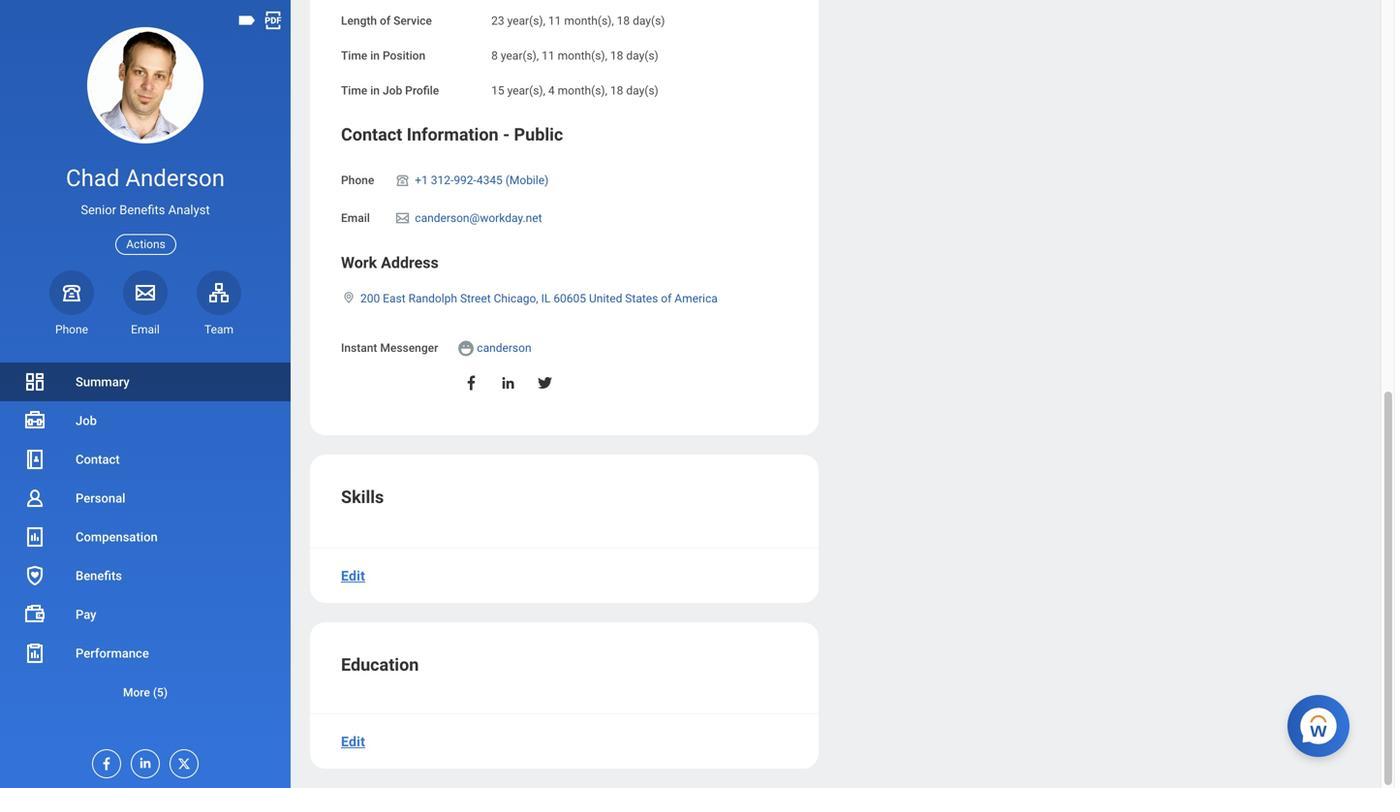 Task type: vqa. For each thing, say whether or not it's contained in the screenshot.
of to the top
yes



Task type: describe. For each thing, give the bounding box(es) containing it.
23
[[492, 14, 505, 28]]

compensation image
[[23, 525, 47, 549]]

200 east randolph street chicago, il 60605 united states of america link
[[361, 288, 718, 305]]

15
[[492, 84, 505, 98]]

view team image
[[207, 281, 231, 304]]

month(s), for 23 year(s), 11 month(s), 18 day(s)
[[565, 14, 614, 28]]

service
[[394, 14, 432, 28]]

x image
[[171, 750, 192, 772]]

public
[[514, 124, 563, 145]]

more (5)
[[123, 686, 168, 699]]

phone image inside popup button
[[58, 281, 85, 304]]

+1 312-992-4345 (mobile) link
[[415, 169, 549, 187]]

performance image
[[23, 642, 47, 665]]

992-
[[454, 173, 477, 187]]

states
[[626, 292, 659, 305]]

actions
[[126, 238, 166, 251]]

canderson
[[477, 341, 532, 355]]

chicago,
[[494, 292, 539, 305]]

18 for 8 year(s), 11 month(s), 18 day(s)
[[611, 49, 624, 63]]

job link
[[0, 401, 291, 440]]

chad
[[66, 164, 120, 192]]

day(s) for 23 year(s), 11 month(s), 18 day(s)
[[633, 14, 665, 28]]

pay image
[[23, 603, 47, 626]]

-
[[503, 124, 510, 145]]

contact link
[[0, 440, 291, 479]]

team link
[[197, 270, 241, 337]]

benefits image
[[23, 564, 47, 587]]

information
[[407, 124, 499, 145]]

day(s) for 15 year(s), 4 month(s), 18 day(s)
[[627, 84, 659, 98]]

pay link
[[0, 595, 291, 634]]

length of service
[[341, 14, 432, 28]]

edit for skills
[[341, 568, 365, 584]]

team chad anderson element
[[197, 322, 241, 337]]

senior
[[81, 203, 116, 217]]

view printable version (pdf) image
[[263, 10, 284, 31]]

in for job
[[371, 84, 380, 98]]

location image
[[341, 291, 357, 304]]

contact information - public
[[341, 124, 563, 145]]

job inside navigation pane region
[[76, 413, 97, 428]]

11 for 23
[[549, 14, 562, 28]]

benefits link
[[0, 556, 291, 595]]

street
[[460, 292, 491, 305]]

month(s), for 8 year(s), 11 month(s), 18 day(s)
[[558, 49, 608, 63]]

time in position
[[341, 49, 426, 63]]

education
[[341, 655, 419, 675]]

1 vertical spatial linkedin image
[[132, 750, 153, 771]]

4345
[[477, 173, 503, 187]]

200 east randolph street chicago, il 60605 united states of america
[[361, 292, 718, 305]]

of inside contact information - public group
[[661, 292, 672, 305]]

summary image
[[23, 370, 47, 394]]

more (5) button
[[0, 681, 291, 704]]

compensation
[[76, 530, 158, 544]]

day(s) for 8 year(s), 11 month(s), 18 day(s)
[[627, 49, 659, 63]]

anderson
[[125, 164, 225, 192]]

(mobile)
[[506, 173, 549, 187]]

contact for contact
[[76, 452, 120, 467]]

team
[[205, 323, 234, 336]]

60605
[[554, 292, 586, 305]]

15 year(s), 4 month(s), 18 day(s)
[[492, 84, 659, 98]]

job image
[[23, 409, 47, 432]]

in for position
[[371, 49, 380, 63]]

200
[[361, 292, 380, 305]]

time in job profile
[[341, 84, 439, 98]]

1 horizontal spatial linkedin image
[[500, 374, 517, 392]]

address
[[381, 253, 439, 272]]

8 year(s), 11 month(s), 18 day(s)
[[492, 49, 659, 63]]

phone inside popup button
[[55, 323, 88, 336]]

edit for education
[[341, 734, 365, 750]]

phone button
[[49, 270, 94, 337]]

america
[[675, 292, 718, 305]]

year(s), for 15
[[508, 84, 546, 98]]

personal image
[[23, 487, 47, 510]]



Task type: locate. For each thing, give the bounding box(es) containing it.
18 up time in job profile element
[[611, 49, 624, 63]]

1 edit from the top
[[341, 568, 365, 584]]

0 vertical spatial of
[[380, 14, 391, 28]]

time in job profile element
[[492, 72, 659, 99]]

linkedin image
[[500, 374, 517, 392], [132, 750, 153, 771]]

0 vertical spatial in
[[371, 49, 380, 63]]

1 vertical spatial edit
[[341, 734, 365, 750]]

year(s), inside length of service element
[[508, 14, 546, 28]]

+1
[[415, 173, 428, 187]]

year(s), right 8
[[501, 49, 539, 63]]

email up work
[[341, 211, 370, 225]]

11 for 8
[[542, 49, 555, 63]]

1 vertical spatial email
[[131, 323, 160, 336]]

+1 312-992-4345 (mobile)
[[415, 173, 549, 187]]

profile
[[405, 84, 439, 98]]

of right states
[[661, 292, 672, 305]]

1 vertical spatial 11
[[542, 49, 555, 63]]

312-
[[431, 173, 454, 187]]

1 horizontal spatial email
[[341, 211, 370, 225]]

18 down 8 year(s), 11 month(s), 18 day(s)
[[611, 84, 624, 98]]

0 vertical spatial month(s),
[[565, 14, 614, 28]]

day(s) up the time in position element
[[633, 14, 665, 28]]

instant
[[341, 341, 377, 355]]

senior benefits analyst
[[81, 203, 210, 217]]

work
[[341, 253, 377, 272]]

0 horizontal spatial contact
[[76, 452, 120, 467]]

2 vertical spatial year(s),
[[508, 84, 546, 98]]

(5)
[[153, 686, 168, 699]]

18
[[617, 14, 630, 28], [611, 49, 624, 63], [611, 84, 624, 98]]

11 up the time in position element
[[549, 14, 562, 28]]

length of service element
[[492, 3, 665, 29]]

0 vertical spatial time
[[341, 49, 368, 63]]

day(s) inside time in job profile element
[[627, 84, 659, 98]]

edit button for education
[[333, 722, 373, 761]]

11 inside the time in position element
[[542, 49, 555, 63]]

il
[[542, 292, 551, 305]]

month(s), for 15 year(s), 4 month(s), 18 day(s)
[[558, 84, 608, 98]]

18 for 15 year(s), 4 month(s), 18 day(s)
[[611, 84, 624, 98]]

benefits
[[119, 203, 165, 217], [76, 569, 122, 583]]

contact image
[[23, 448, 47, 471]]

0 vertical spatial 18
[[617, 14, 630, 28]]

twitter image
[[536, 374, 554, 392]]

of right 'length'
[[380, 14, 391, 28]]

pay
[[76, 607, 96, 622]]

0 vertical spatial phone image
[[394, 172, 411, 188]]

yahoo image
[[457, 339, 475, 358]]

1 time from the top
[[341, 49, 368, 63]]

east
[[383, 292, 406, 305]]

contact information - public button
[[341, 124, 563, 145]]

18 inside the time in position element
[[611, 49, 624, 63]]

email
[[341, 211, 370, 225], [131, 323, 160, 336]]

1 horizontal spatial of
[[661, 292, 672, 305]]

time
[[341, 49, 368, 63], [341, 84, 368, 98]]

1 horizontal spatial phone image
[[394, 172, 411, 188]]

edit button down education
[[333, 722, 373, 761]]

8
[[492, 49, 498, 63]]

mail image up address
[[394, 210, 411, 226]]

edit down education
[[341, 734, 365, 750]]

1 vertical spatial 18
[[611, 49, 624, 63]]

2 vertical spatial month(s),
[[558, 84, 608, 98]]

day(s) inside length of service element
[[633, 14, 665, 28]]

analyst
[[168, 203, 210, 217]]

year(s), for 8
[[501, 49, 539, 63]]

0 vertical spatial benefits
[[119, 203, 165, 217]]

personal
[[76, 491, 126, 506]]

1 horizontal spatial phone
[[341, 173, 374, 187]]

edit button
[[333, 557, 373, 595], [333, 722, 373, 761]]

facebook image
[[463, 374, 480, 392]]

work address
[[341, 253, 439, 272]]

1 in from the top
[[371, 49, 380, 63]]

11
[[549, 14, 562, 28], [542, 49, 555, 63]]

23 year(s), 11 month(s), 18 day(s)
[[492, 14, 665, 28]]

0 vertical spatial job
[[383, 84, 402, 98]]

contact information - public group
[[341, 123, 788, 404]]

1 vertical spatial day(s)
[[627, 49, 659, 63]]

1 vertical spatial phone
[[55, 323, 88, 336]]

more
[[123, 686, 150, 699]]

1 horizontal spatial mail image
[[394, 210, 411, 226]]

list
[[0, 363, 291, 712]]

phone
[[341, 173, 374, 187], [55, 323, 88, 336]]

canderson@workday.net link
[[415, 207, 542, 225]]

year(s), right 23
[[508, 14, 546, 28]]

email inside contact information - public group
[[341, 211, 370, 225]]

day(s) down the 23 year(s), 11 month(s), 18 day(s)
[[627, 49, 659, 63]]

time for time in job profile
[[341, 84, 368, 98]]

time down 'length'
[[341, 49, 368, 63]]

2 edit button from the top
[[333, 722, 373, 761]]

1 vertical spatial in
[[371, 84, 380, 98]]

personal link
[[0, 479, 291, 518]]

day(s) inside the time in position element
[[627, 49, 659, 63]]

1 edit button from the top
[[333, 557, 373, 595]]

time in position element
[[492, 37, 659, 64]]

phone image
[[394, 172, 411, 188], [58, 281, 85, 304]]

united
[[589, 292, 623, 305]]

month(s), inside the time in position element
[[558, 49, 608, 63]]

2 edit from the top
[[341, 734, 365, 750]]

navigation pane region
[[0, 0, 291, 788]]

0 vertical spatial email
[[341, 211, 370, 225]]

2 vertical spatial 18
[[611, 84, 624, 98]]

0 vertical spatial linkedin image
[[500, 374, 517, 392]]

18 for 23 year(s), 11 month(s), 18 day(s)
[[617, 14, 630, 28]]

in down time in position
[[371, 84, 380, 98]]

email up summary link
[[131, 323, 160, 336]]

linkedin image left x image
[[132, 750, 153, 771]]

1 vertical spatial month(s),
[[558, 49, 608, 63]]

month(s), right 4
[[558, 84, 608, 98]]

0 vertical spatial year(s),
[[508, 14, 546, 28]]

randolph
[[409, 292, 458, 305]]

email inside email chad anderson element
[[131, 323, 160, 336]]

11 inside length of service element
[[549, 14, 562, 28]]

0 horizontal spatial phone image
[[58, 281, 85, 304]]

contact inside group
[[341, 124, 403, 145]]

phone inside contact information - public group
[[341, 173, 374, 187]]

phone image left +1
[[394, 172, 411, 188]]

month(s), up the time in position element
[[565, 14, 614, 28]]

1 vertical spatial job
[[76, 413, 97, 428]]

tag image
[[237, 10, 258, 31]]

canderson@workday.net
[[415, 211, 542, 225]]

year(s), inside the time in position element
[[501, 49, 539, 63]]

month(s), inside length of service element
[[565, 14, 614, 28]]

18 inside length of service element
[[617, 14, 630, 28]]

list containing summary
[[0, 363, 291, 712]]

1 vertical spatial edit button
[[333, 722, 373, 761]]

linkedin image down canderson
[[500, 374, 517, 392]]

performance
[[76, 646, 149, 661]]

0 horizontal spatial email
[[131, 323, 160, 336]]

11 up 4
[[542, 49, 555, 63]]

job down the summary
[[76, 413, 97, 428]]

more (5) button
[[0, 673, 291, 712]]

0 vertical spatial edit
[[341, 568, 365, 584]]

contact down time in job profile
[[341, 124, 403, 145]]

1 vertical spatial mail image
[[134, 281, 157, 304]]

chad anderson
[[66, 164, 225, 192]]

length
[[341, 14, 377, 28]]

year(s),
[[508, 14, 546, 28], [501, 49, 539, 63], [508, 84, 546, 98]]

summary link
[[0, 363, 291, 401]]

mail image up email chad anderson element at the top left of the page
[[134, 281, 157, 304]]

0 horizontal spatial job
[[76, 413, 97, 428]]

day(s) down 8 year(s), 11 month(s), 18 day(s)
[[627, 84, 659, 98]]

0 horizontal spatial mail image
[[134, 281, 157, 304]]

0 vertical spatial edit button
[[333, 557, 373, 595]]

1 vertical spatial of
[[661, 292, 672, 305]]

1 horizontal spatial job
[[383, 84, 402, 98]]

1 horizontal spatial contact
[[341, 124, 403, 145]]

of
[[380, 14, 391, 28], [661, 292, 672, 305]]

mail image inside popup button
[[134, 281, 157, 304]]

edit
[[341, 568, 365, 584], [341, 734, 365, 750]]

in
[[371, 49, 380, 63], [371, 84, 380, 98]]

1 vertical spatial phone image
[[58, 281, 85, 304]]

in left position
[[371, 49, 380, 63]]

18 inside time in job profile element
[[611, 84, 624, 98]]

summary
[[76, 375, 130, 389]]

messenger
[[380, 341, 438, 355]]

0 vertical spatial 11
[[549, 14, 562, 28]]

0 horizontal spatial of
[[380, 14, 391, 28]]

position
[[383, 49, 426, 63]]

job left profile
[[383, 84, 402, 98]]

year(s), for 23
[[508, 14, 546, 28]]

contact
[[341, 124, 403, 145], [76, 452, 120, 467]]

phone up the summary
[[55, 323, 88, 336]]

edit down the skills in the bottom of the page
[[341, 568, 365, 584]]

job
[[383, 84, 402, 98], [76, 413, 97, 428]]

1 vertical spatial benefits
[[76, 569, 122, 583]]

1 vertical spatial time
[[341, 84, 368, 98]]

facebook image
[[93, 750, 114, 772]]

benefits inside benefits link
[[76, 569, 122, 583]]

contact for contact information - public
[[341, 124, 403, 145]]

edit button for skills
[[333, 557, 373, 595]]

0 vertical spatial phone
[[341, 173, 374, 187]]

1 vertical spatial contact
[[76, 452, 120, 467]]

0 vertical spatial mail image
[[394, 210, 411, 226]]

0 vertical spatial day(s)
[[633, 14, 665, 28]]

performance link
[[0, 634, 291, 673]]

contact up personal
[[76, 452, 120, 467]]

day(s)
[[633, 14, 665, 28], [627, 49, 659, 63], [627, 84, 659, 98]]

phone chad anderson element
[[49, 322, 94, 337]]

compensation link
[[0, 518, 291, 556]]

0 horizontal spatial phone
[[55, 323, 88, 336]]

edit button down the skills in the bottom of the page
[[333, 557, 373, 595]]

2 in from the top
[[371, 84, 380, 98]]

18 up the time in position element
[[617, 14, 630, 28]]

0 horizontal spatial linkedin image
[[132, 750, 153, 771]]

actions button
[[116, 234, 176, 255]]

1 vertical spatial year(s),
[[501, 49, 539, 63]]

benefits up pay
[[76, 569, 122, 583]]

contact inside navigation pane region
[[76, 452, 120, 467]]

mail image
[[394, 210, 411, 226], [134, 281, 157, 304]]

year(s), left 4
[[508, 84, 546, 98]]

month(s), up time in job profile element
[[558, 49, 608, 63]]

time for time in position
[[341, 49, 368, 63]]

2 vertical spatial day(s)
[[627, 84, 659, 98]]

phone image inside contact information - public group
[[394, 172, 411, 188]]

email chad anderson element
[[123, 322, 168, 337]]

canderson link
[[477, 337, 532, 355]]

2 time from the top
[[341, 84, 368, 98]]

phone left +1
[[341, 173, 374, 187]]

instant messenger
[[341, 341, 438, 355]]

0 vertical spatial contact
[[341, 124, 403, 145]]

email button
[[123, 270, 168, 337]]

phone image up phone chad anderson element
[[58, 281, 85, 304]]

month(s), inside time in job profile element
[[558, 84, 608, 98]]

year(s), inside time in job profile element
[[508, 84, 546, 98]]

4
[[549, 84, 555, 98]]

month(s),
[[565, 14, 614, 28], [558, 49, 608, 63], [558, 84, 608, 98]]

skills
[[341, 487, 384, 508]]

benefits down chad anderson
[[119, 203, 165, 217]]

time down time in position
[[341, 84, 368, 98]]



